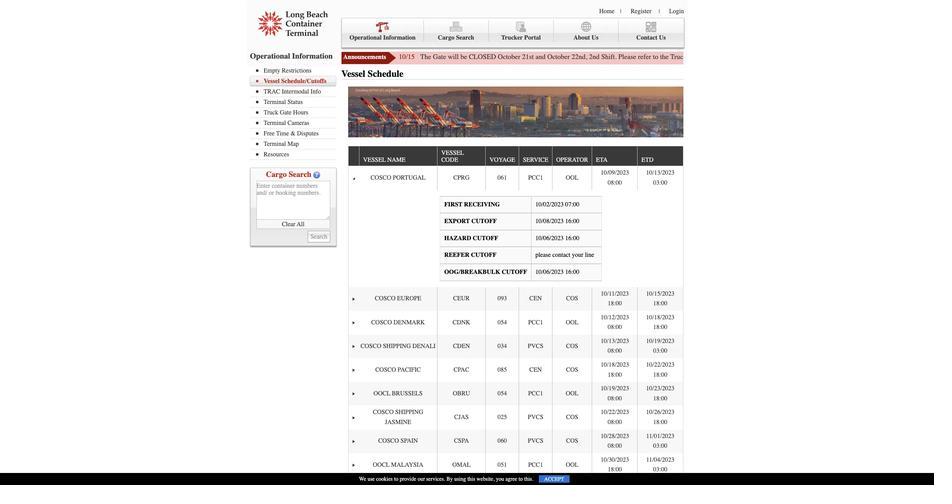 Task type: vqa. For each thing, say whether or not it's contained in the screenshot.


Task type: locate. For each thing, give the bounding box(es) containing it.
cen cell right 093
[[519, 287, 552, 311]]

1 horizontal spatial 10/22/2023
[[646, 362, 675, 369]]

10/06/2023 down please at bottom
[[535, 269, 564, 276]]

1 horizontal spatial 10/13/2023
[[646, 170, 675, 177]]

gate inside empty restrictions vessel schedule/cutoffs trac intermodal info terminal status truck gate hours terminal cameras free time & disputes terminal map resources
[[280, 109, 292, 116]]

the right refer
[[660, 52, 669, 61]]

cpac cell
[[437, 359, 485, 382]]

0 vertical spatial terminal
[[264, 99, 286, 106]]

18:00 inside 10/11/2023 18:00
[[608, 300, 622, 307]]

3 cos cell from the top
[[552, 359, 592, 382]]

2 ool cell from the top
[[552, 311, 592, 335]]

&
[[291, 130, 295, 137]]

061 cell
[[485, 166, 519, 190]]

1 054 cell from the top
[[485, 311, 519, 335]]

2 pcc1 from the top
[[528, 319, 543, 326]]

18:00 down "10/30/2023"
[[608, 467, 622, 474]]

cosco left denmark
[[371, 319, 392, 326]]

3 pvcs from the top
[[528, 438, 543, 445]]

0 vertical spatial 10/06/2023 16:00
[[535, 235, 579, 242]]

october left the 21st
[[498, 52, 520, 61]]

pvcs for 025
[[528, 414, 543, 421]]

| right home link
[[620, 8, 621, 15]]

1 pvcs from the top
[[528, 343, 543, 350]]

3 ool cell from the top
[[552, 382, 592, 406]]

cosco
[[371, 175, 391, 182], [375, 295, 396, 302], [371, 319, 392, 326], [361, 343, 381, 350], [375, 367, 396, 374], [373, 409, 394, 416], [378, 438, 399, 445]]

5 cos cell from the top
[[552, 430, 592, 454]]

1 pcc1 from the top
[[528, 175, 543, 182]]

4 pcc1 from the top
[[528, 462, 543, 469]]

3 terminal from the top
[[264, 141, 286, 148]]

line
[[585, 252, 594, 259]]

search down 'resources' link
[[289, 170, 311, 179]]

2 10/06/2023 16:00 from the top
[[535, 269, 579, 276]]

cosco spain
[[378, 438, 418, 445]]

0 horizontal spatial the
[[660, 52, 669, 61]]

0 horizontal spatial search
[[289, 170, 311, 179]]

10/13/2023 down etd link
[[646, 170, 675, 177]]

1 vertical spatial information
[[292, 52, 333, 61]]

1 vertical spatial 10/06/2023 16:00
[[535, 269, 579, 276]]

pcc1 for 10/09/2023
[[528, 175, 543, 182]]

brussels
[[392, 391, 423, 398]]

2 cen from the top
[[529, 367, 542, 374]]

export cutoff
[[444, 218, 497, 225]]

1 16:00 from the top
[[565, 218, 579, 225]]

1 vertical spatial cargo search
[[266, 170, 311, 179]]

03:00 down the 11/04/2023
[[653, 467, 667, 474]]

| left login
[[659, 8, 660, 15]]

using
[[454, 476, 466, 483]]

03:00 down 11/01/2023
[[653, 443, 667, 450]]

the left week.
[[825, 52, 833, 61]]

10/19/2023 03:00 cell
[[637, 335, 683, 359]]

us right contact
[[659, 34, 666, 41]]

menu bar
[[341, 18, 684, 48], [250, 66, 339, 160]]

row group
[[349, 166, 683, 486]]

10/15/2023 18:00 cell
[[637, 287, 683, 311]]

18:00 down the 10/11/2023
[[608, 300, 622, 307]]

10/22/2023 inside cell
[[601, 409, 629, 416]]

free
[[264, 130, 275, 137]]

1 horizontal spatial 10/18/2023 18:00
[[646, 314, 675, 331]]

08:00 down 10/09/2023
[[608, 180, 622, 187]]

1 vertical spatial 16:00
[[565, 235, 579, 242]]

4 row from the top
[[349, 311, 683, 335]]

pcc1
[[528, 175, 543, 182], [528, 319, 543, 326], [528, 391, 543, 398], [528, 462, 543, 469]]

portal
[[524, 34, 541, 41]]

054 cell up 034 on the right bottom of page
[[485, 311, 519, 335]]

2 october from the left
[[547, 52, 570, 61]]

11/04/2023 03:00 cell
[[637, 454, 683, 478]]

1 vertical spatial oocl
[[373, 462, 390, 469]]

1 vertical spatial shipping
[[395, 409, 423, 416]]

10/08/2023
[[535, 218, 564, 225]]

4 cos from the top
[[566, 414, 578, 421]]

0 horizontal spatial 10/22/2023
[[601, 409, 629, 416]]

us inside 'link'
[[592, 34, 599, 41]]

1 vertical spatial truck
[[264, 109, 278, 116]]

0 horizontal spatial 10/18/2023 18:00
[[601, 362, 629, 379]]

5 row from the top
[[349, 335, 683, 359]]

08:00 up "10/28/2023"
[[608, 419, 622, 426]]

cutoff down export cutoff
[[473, 235, 498, 242]]

1 vertical spatial 054 cell
[[485, 382, 519, 406]]

054 down 093 cell
[[498, 319, 507, 326]]

cosco left "pacific"
[[375, 367, 396, 374]]

oocl left brussels
[[374, 391, 390, 398]]

08:00 down 10/12/2023
[[608, 324, 622, 331]]

1 horizontal spatial to
[[519, 476, 523, 483]]

row
[[349, 146, 683, 166], [349, 166, 683, 190], [349, 287, 683, 311], [349, 311, 683, 335], [349, 335, 683, 359], [349, 359, 683, 382], [349, 382, 683, 406], [349, 406, 683, 430], [349, 430, 683, 454], [349, 454, 683, 478], [349, 478, 683, 486]]

cosco down vessel name
[[371, 175, 391, 182]]

pvcs cell right 025
[[519, 406, 552, 430]]

accept button
[[539, 476, 570, 483]]

0 horizontal spatial gate
[[280, 109, 292, 116]]

empty
[[264, 67, 280, 74]]

03:00 for 10/19/2023 03:00
[[653, 348, 667, 355]]

10/06/2023 16:00 down 10/08/2023 16:00
[[535, 235, 579, 242]]

10/13/2023 03:00 cell
[[637, 166, 683, 190]]

0 vertical spatial cargo
[[438, 34, 455, 41]]

03:00
[[653, 180, 667, 187], [653, 348, 667, 355], [653, 443, 667, 450], [653, 467, 667, 474]]

03:00 inside 10/19/2023 03:00
[[653, 348, 667, 355]]

0 horizontal spatial 10/13/2023
[[601, 338, 629, 345]]

11/01/2023
[[646, 433, 674, 440]]

you
[[496, 476, 504, 483]]

ool for 10/12/2023
[[566, 319, 579, 326]]

cookies
[[376, 476, 393, 483]]

cosco shipping denali cell
[[359, 335, 437, 359]]

cosco left europe
[[375, 295, 396, 302]]

cosco inside cell
[[371, 319, 392, 326]]

054 cell up 025
[[485, 382, 519, 406]]

5 cell from the left
[[552, 478, 592, 486]]

shipping up jasmine
[[395, 409, 423, 416]]

10/06/2023 16:00 down contact
[[535, 269, 579, 276]]

1 vertical spatial hours
[[293, 109, 308, 116]]

0 vertical spatial search
[[456, 34, 474, 41]]

shipping for jasmine
[[395, 409, 423, 416]]

cprg cell
[[437, 166, 485, 190]]

cosco up jasmine
[[373, 409, 394, 416]]

10/18/2023 18:00 cell up 10/19/2023 03:00
[[637, 311, 683, 335]]

7 row from the top
[[349, 382, 683, 406]]

1 08:00 from the top
[[608, 180, 622, 187]]

0 vertical spatial 10/19/2023
[[646, 338, 675, 345]]

1 horizontal spatial 10/18/2023
[[646, 314, 675, 321]]

cosco for cosco europe
[[375, 295, 396, 302]]

5 08:00 from the top
[[608, 419, 622, 426]]

row containing 10/12/2023 08:00
[[349, 311, 683, 335]]

denmark
[[394, 319, 425, 326]]

vessel up cprg
[[441, 150, 464, 157]]

18:00 inside 10/30/2023 18:00
[[608, 467, 622, 474]]

oocl malaysia cell
[[359, 454, 437, 478]]

hours left web
[[704, 52, 721, 61]]

10 row from the top
[[349, 454, 683, 478]]

1 vertical spatial cen
[[529, 367, 542, 374]]

to
[[653, 52, 658, 61], [394, 476, 398, 483], [519, 476, 523, 483]]

2 cen cell from the top
[[519, 359, 552, 382]]

1 vertical spatial 10/18/2023
[[601, 362, 629, 369]]

10/22/2023 for 08:00
[[601, 409, 629, 416]]

agree
[[506, 476, 517, 483]]

pvcs right 025
[[528, 414, 543, 421]]

10/19/2023 up 10/22/2023 08:00
[[601, 386, 629, 393]]

3 08:00 from the top
[[608, 348, 622, 355]]

cutoff for hazard cutoff
[[473, 235, 498, 242]]

1 03:00 from the top
[[653, 180, 667, 187]]

18:00 down 10/15/2023
[[653, 300, 667, 307]]

operational up announcements
[[350, 34, 382, 41]]

0 horizontal spatial operational information
[[250, 52, 333, 61]]

cspa
[[454, 438, 469, 445]]

hours up cameras
[[293, 109, 308, 116]]

4 ool cell from the top
[[552, 454, 592, 478]]

1 horizontal spatial operational
[[350, 34, 382, 41]]

16:00 for hazard cutoff
[[565, 235, 579, 242]]

08:00 for 10/19/2023 08:00
[[608, 396, 622, 403]]

18:00 up 10/23/2023
[[653, 372, 667, 379]]

0 vertical spatial menu bar
[[341, 18, 684, 48]]

03:00 for 10/13/2023 03:00
[[653, 180, 667, 187]]

oocl
[[374, 391, 390, 398], [373, 462, 390, 469]]

1 10/06/2023 16:00 from the top
[[535, 235, 579, 242]]

shipping inside cell
[[383, 343, 411, 350]]

1 ool cell from the top
[[552, 166, 592, 190]]

1 vertical spatial cargo
[[266, 170, 287, 179]]

16:00 up your
[[565, 235, 579, 242]]

refer
[[638, 52, 651, 61]]

0 vertical spatial cargo search
[[438, 34, 474, 41]]

18:00 for 10/30/2023 18:00 "cell" in the bottom right of the page
[[608, 467, 622, 474]]

login link
[[669, 8, 684, 15]]

1 horizontal spatial the
[[825, 52, 833, 61]]

03:00 inside 10/13/2023 03:00
[[653, 180, 667, 187]]

1 cos from the top
[[566, 295, 578, 302]]

18:00 down 10/26/2023
[[653, 419, 667, 426]]

first
[[444, 201, 463, 208]]

10/15 the gate will be closed october 21st and october 22nd, 2nd shift. please refer to the truck gate hours web page for further gate details for the week.
[[399, 52, 852, 61]]

0 horizontal spatial for
[[751, 52, 759, 61]]

truck
[[670, 52, 687, 61], [264, 109, 278, 116]]

be
[[461, 52, 467, 61]]

0 vertical spatial hours
[[704, 52, 721, 61]]

1 pcc1 cell from the top
[[519, 166, 552, 190]]

10/26/2023 18:00
[[646, 409, 675, 426]]

1 vertical spatial 10/13/2023
[[601, 338, 629, 345]]

terminal map link
[[256, 141, 336, 148]]

6 08:00 from the top
[[608, 443, 622, 450]]

shipping inside cosco shipping jasmine
[[395, 409, 423, 416]]

1 10/06/2023 from the top
[[535, 235, 564, 242]]

2 054 from the top
[[498, 391, 507, 398]]

3 pcc1 cell from the top
[[519, 382, 552, 406]]

10/06/2023 16:00 for oog/breakbulk cutoff
[[535, 269, 579, 276]]

10/22/2023 08:00
[[601, 409, 629, 426]]

03:00 down etd link
[[653, 180, 667, 187]]

Enter container numbers and/ or booking numbers.  text field
[[256, 181, 330, 220]]

services.
[[426, 476, 445, 483]]

2 cos cell from the top
[[552, 335, 592, 359]]

pvcs right 034 on the right bottom of page
[[528, 343, 543, 350]]

service link
[[523, 153, 552, 166]]

vessel name link
[[363, 153, 409, 166]]

0 horizontal spatial vessel
[[264, 78, 280, 85]]

for
[[751, 52, 759, 61], [815, 52, 823, 61]]

16:00 for oog/breakbulk cutoff
[[565, 269, 579, 276]]

ool cell
[[552, 166, 592, 190], [552, 311, 592, 335], [552, 382, 592, 406], [552, 454, 592, 478]]

2 054 cell from the top
[[485, 382, 519, 406]]

18:00 for the 10/22/2023 18:00 cell at bottom right
[[653, 372, 667, 379]]

6 cell from the left
[[592, 478, 637, 486]]

18:00 inside 10/23/2023 18:00
[[653, 396, 667, 403]]

2 pcc1 cell from the top
[[519, 311, 552, 335]]

1 cell from the left
[[359, 478, 437, 486]]

1 vertical spatial 10/19/2023
[[601, 386, 629, 393]]

1 row from the top
[[349, 146, 683, 166]]

08:00 up 10/22/2023 08:00
[[608, 396, 622, 403]]

2 us from the left
[[659, 34, 666, 41]]

search
[[456, 34, 474, 41], [289, 170, 311, 179]]

cargo down resources
[[266, 170, 287, 179]]

10/09/2023 08:00 cell
[[592, 166, 637, 190]]

18:00 for 10/26/2023 18:00 'cell'
[[653, 419, 667, 426]]

1 horizontal spatial us
[[659, 34, 666, 41]]

2 16:00 from the top
[[565, 235, 579, 242]]

1 horizontal spatial search
[[456, 34, 474, 41]]

shipping
[[383, 343, 411, 350], [395, 409, 423, 416]]

03:00 for 11/01/2023 03:00
[[653, 443, 667, 450]]

week.
[[835, 52, 852, 61]]

pvcs right 060 on the bottom of page
[[528, 438, 543, 445]]

1 vertical spatial 10/06/2023
[[535, 269, 564, 276]]

cdnk cell
[[437, 311, 485, 335]]

093 cell
[[485, 287, 519, 311]]

2 row from the top
[[349, 166, 683, 190]]

10/22/2023 down the 10/19/2023 03:00 cell
[[646, 362, 675, 369]]

empty restrictions vessel schedule/cutoffs trac intermodal info terminal status truck gate hours terminal cameras free time & disputes terminal map resources
[[264, 67, 326, 158]]

1 cen cell from the top
[[519, 287, 552, 311]]

pvcs cell right 034 on the right bottom of page
[[519, 335, 552, 359]]

03:00 inside the 11/01/2023 03:00
[[653, 443, 667, 450]]

the
[[660, 52, 669, 61], [825, 52, 833, 61]]

information up "restrictions"
[[292, 52, 333, 61]]

6 row from the top
[[349, 359, 683, 382]]

054 down '085' cell
[[498, 391, 507, 398]]

further
[[761, 52, 780, 61]]

pvcs cell for 034
[[519, 335, 552, 359]]

cargo up will
[[438, 34, 455, 41]]

10/22/2023 18:00 cell
[[637, 359, 683, 382]]

operational information up announcements
[[350, 34, 416, 41]]

07:00
[[565, 201, 579, 208]]

for right the page
[[751, 52, 759, 61]]

5 cos from the top
[[566, 438, 578, 445]]

08:00 for 10/22/2023 08:00
[[608, 419, 622, 426]]

terminal up free
[[264, 120, 286, 127]]

10/19/2023 for 03:00
[[646, 338, 675, 345]]

october right the 'and'
[[547, 52, 570, 61]]

truck down trac
[[264, 109, 278, 116]]

vessel code
[[441, 150, 464, 164]]

7 cell from the left
[[637, 478, 683, 486]]

pvcs cell
[[519, 335, 552, 359], [519, 406, 552, 430], [519, 430, 552, 454]]

11/04/2023
[[646, 457, 674, 464]]

18:00 inside 10/15/2023 18:00
[[653, 300, 667, 307]]

cosco down cosco denmark cell
[[361, 343, 381, 350]]

information
[[383, 34, 416, 41], [292, 52, 333, 61]]

0 vertical spatial oocl
[[374, 391, 390, 398]]

vessel down announcements
[[341, 68, 365, 79]]

0 vertical spatial 054 cell
[[485, 311, 519, 335]]

0 vertical spatial operational
[[350, 34, 382, 41]]

us for about us
[[592, 34, 599, 41]]

1 vertical spatial terminal
[[264, 120, 286, 127]]

2 vertical spatial 16:00
[[565, 269, 579, 276]]

ool cell for 10/09/2023
[[552, 166, 592, 190]]

10/18/2023 down 10/15/2023 18:00 cell in the bottom right of the page
[[646, 314, 675, 321]]

to right refer
[[653, 52, 658, 61]]

cosco inside cell
[[361, 343, 381, 350]]

18:00 inside 10/26/2023 18:00
[[653, 419, 667, 426]]

4 cos cell from the top
[[552, 406, 592, 430]]

08:00 inside 10/22/2023 08:00
[[608, 419, 622, 426]]

0 vertical spatial 10/06/2023
[[535, 235, 564, 242]]

2 ool from the top
[[566, 319, 579, 326]]

0 vertical spatial 10/22/2023
[[646, 362, 675, 369]]

0 vertical spatial operational information
[[350, 34, 416, 41]]

cosco pacific cell
[[359, 359, 437, 382]]

us for contact us
[[659, 34, 666, 41]]

0 horizontal spatial october
[[498, 52, 520, 61]]

pcc1 cell
[[519, 166, 552, 190], [519, 311, 552, 335], [519, 382, 552, 406], [519, 454, 552, 478]]

4 pcc1 cell from the top
[[519, 454, 552, 478]]

information up the "10/15"
[[383, 34, 416, 41]]

0 horizontal spatial 10/18/2023
[[601, 362, 629, 369]]

0 horizontal spatial 10/19/2023
[[601, 386, 629, 393]]

None submit
[[308, 231, 330, 243]]

1 horizontal spatial vessel
[[441, 150, 464, 157]]

cosco for cosco denmark
[[371, 319, 392, 326]]

gate down status
[[280, 109, 292, 116]]

0 horizontal spatial vessel
[[363, 157, 386, 164]]

cosco portugal cell
[[359, 166, 437, 190]]

085 cell
[[485, 359, 519, 382]]

3 pvcs cell from the top
[[519, 430, 552, 454]]

0 vertical spatial 16:00
[[565, 218, 579, 225]]

2 10/06/2023 from the top
[[535, 269, 564, 276]]

please
[[618, 52, 636, 61]]

truck right refer
[[670, 52, 687, 61]]

2 pvcs cell from the top
[[519, 406, 552, 430]]

cargo search
[[438, 34, 474, 41], [266, 170, 311, 179]]

|
[[620, 8, 621, 15], [659, 8, 660, 15]]

9 row from the top
[[349, 430, 683, 454]]

contact
[[553, 252, 570, 259]]

1 horizontal spatial operational information
[[350, 34, 416, 41]]

export
[[444, 218, 470, 225]]

about us link
[[554, 20, 619, 42]]

pvcs cell right 060 on the bottom of page
[[519, 430, 552, 454]]

cosco for cosco shipping jasmine
[[373, 409, 394, 416]]

1 the from the left
[[660, 52, 669, 61]]

cen right 085 on the bottom
[[529, 367, 542, 374]]

3 pcc1 from the top
[[528, 391, 543, 398]]

cargo search up will
[[438, 34, 474, 41]]

1 horizontal spatial information
[[383, 34, 416, 41]]

search up be
[[456, 34, 474, 41]]

ool cell for 10/19/2023
[[552, 382, 592, 406]]

1 vertical spatial operational
[[250, 52, 290, 61]]

1 cen from the top
[[529, 295, 542, 302]]

ool for 10/19/2023
[[566, 391, 579, 398]]

0 vertical spatial 054
[[498, 319, 507, 326]]

10/22/2023 for 18:00
[[646, 362, 675, 369]]

vessel name
[[363, 157, 406, 164]]

menu bar containing operational information
[[341, 18, 684, 48]]

for right details
[[815, 52, 823, 61]]

0 horizontal spatial truck
[[264, 109, 278, 116]]

10/06/2023
[[535, 235, 564, 242], [535, 269, 564, 276]]

cutoff for oog/breakbulk cutoff
[[502, 269, 527, 276]]

announcements
[[343, 54, 386, 61]]

1 vertical spatial pvcs
[[528, 414, 543, 421]]

2 | from the left
[[659, 8, 660, 15]]

2 vertical spatial pvcs
[[528, 438, 543, 445]]

cutoff down the receiving
[[471, 218, 497, 225]]

0 horizontal spatial operational
[[250, 52, 290, 61]]

3 cos from the top
[[566, 367, 578, 374]]

cen cell for 093
[[519, 287, 552, 311]]

cjas cell
[[437, 406, 485, 430]]

08:00 down "10/28/2023"
[[608, 443, 622, 450]]

1 cos cell from the top
[[552, 287, 592, 311]]

hazard
[[444, 235, 471, 242]]

0 vertical spatial shipping
[[383, 343, 411, 350]]

shipping down cosco denmark cell
[[383, 343, 411, 350]]

10/22/2023 inside cell
[[646, 362, 675, 369]]

1 ool from the top
[[566, 175, 579, 182]]

2 08:00 from the top
[[608, 324, 622, 331]]

054 cell
[[485, 311, 519, 335], [485, 382, 519, 406]]

cutoff up 093
[[502, 269, 527, 276]]

051 cell
[[485, 454, 519, 478]]

cprg
[[453, 175, 470, 182]]

3 16:00 from the top
[[565, 269, 579, 276]]

1 pvcs cell from the top
[[519, 335, 552, 359]]

08:00 down 10/12/2023 08:00 cell
[[608, 348, 622, 355]]

1 054 from the top
[[498, 319, 507, 326]]

cen cell right 085 on the bottom
[[519, 359, 552, 382]]

to left this.
[[519, 476, 523, 483]]

pvcs cell for 060
[[519, 430, 552, 454]]

cosco spain cell
[[359, 430, 437, 454]]

obru cell
[[437, 382, 485, 406]]

cen cell for 085
[[519, 359, 552, 382]]

03:00 up 10/22/2023 18:00
[[653, 348, 667, 355]]

2 vertical spatial terminal
[[264, 141, 286, 148]]

gate right the
[[433, 52, 446, 61]]

vessel inside empty restrictions vessel schedule/cutoffs trac intermodal info terminal status truck gate hours terminal cameras free time & disputes terminal map resources
[[264, 78, 280, 85]]

cos for 10/22/2023
[[566, 414, 578, 421]]

08:00 inside the 10/09/2023 08:00
[[608, 180, 622, 187]]

10/18/2023 18:00 cell
[[637, 311, 683, 335], [592, 359, 637, 382]]

08:00 inside 10/12/2023 08:00
[[608, 324, 622, 331]]

pcc1 cell for 10/12/2023
[[519, 311, 552, 335]]

home link
[[599, 8, 614, 15]]

truck gate hours link
[[256, 109, 336, 116]]

ool cell for 10/12/2023
[[552, 311, 592, 335]]

resources
[[264, 151, 289, 158]]

10/30/2023 18:00
[[601, 457, 629, 474]]

1 horizontal spatial cargo
[[438, 34, 455, 41]]

etd
[[642, 157, 654, 164]]

0 vertical spatial pvcs
[[528, 343, 543, 350]]

oocl up the cookies
[[373, 462, 390, 469]]

1 horizontal spatial truck
[[670, 52, 687, 61]]

16:00 down your
[[565, 269, 579, 276]]

cen cell
[[519, 287, 552, 311], [519, 359, 552, 382]]

tree grid
[[349, 146, 683, 486]]

10/09/2023 08:00
[[601, 170, 629, 187]]

0 vertical spatial information
[[383, 34, 416, 41]]

clear all
[[282, 221, 305, 228]]

cen right 093
[[529, 295, 542, 302]]

10/06/2023 for oog/breakbulk cutoff
[[535, 269, 564, 276]]

gate left web
[[689, 52, 702, 61]]

cos cell
[[552, 287, 592, 311], [552, 335, 592, 359], [552, 359, 592, 382], [552, 406, 592, 430], [552, 430, 592, 454]]

10/13/2023 for 08:00
[[601, 338, 629, 345]]

2 cos from the top
[[566, 343, 578, 350]]

3 ool from the top
[[566, 391, 579, 398]]

vessel for code
[[441, 150, 464, 157]]

0 horizontal spatial cargo
[[266, 170, 287, 179]]

oog/breakbulk
[[444, 269, 500, 276]]

us right about
[[592, 34, 599, 41]]

1 horizontal spatial |
[[659, 8, 660, 15]]

1 horizontal spatial menu bar
[[341, 18, 684, 48]]

18:00 up 10/19/2023 08:00
[[608, 372, 622, 379]]

1 vertical spatial 054
[[498, 391, 507, 398]]

cosco for cosco portugal
[[371, 175, 391, 182]]

0 horizontal spatial us
[[592, 34, 599, 41]]

code
[[441, 157, 458, 164]]

3 row from the top
[[349, 287, 683, 311]]

vessel down empty
[[264, 78, 280, 85]]

cosco left spain
[[378, 438, 399, 445]]

cosco inside cosco shipping jasmine
[[373, 409, 394, 416]]

10/18/2023 down the 10/13/2023 08:00 cell
[[601, 362, 629, 369]]

08:00 inside 10/13/2023 08:00
[[608, 348, 622, 355]]

vessel
[[441, 150, 464, 157], [363, 157, 386, 164]]

08:00 for 10/09/2023 08:00
[[608, 180, 622, 187]]

10/06/2023 down 10/08/2023
[[535, 235, 564, 242]]

0 vertical spatial cen cell
[[519, 287, 552, 311]]

8 row from the top
[[349, 406, 683, 430]]

10/28/2023 08:00 cell
[[592, 430, 637, 454]]

1 vertical spatial 10/22/2023
[[601, 409, 629, 416]]

vessel left "name"
[[363, 157, 386, 164]]

trac intermodal info link
[[256, 88, 336, 95]]

3 03:00 from the top
[[653, 443, 667, 450]]

0 horizontal spatial hours
[[293, 109, 308, 116]]

accept
[[544, 477, 564, 483]]

4 ool from the top
[[566, 462, 579, 469]]

060 cell
[[485, 430, 519, 454]]

11 row from the top
[[349, 478, 683, 486]]

1 horizontal spatial cargo search
[[438, 34, 474, 41]]

1 horizontal spatial october
[[547, 52, 570, 61]]

operational up empty
[[250, 52, 290, 61]]

pcc1 for 10/30/2023
[[528, 462, 543, 469]]

18:00 down 10/23/2023
[[653, 396, 667, 403]]

vessel schedule/cutoffs link
[[256, 78, 336, 85]]

054 for obru
[[498, 391, 507, 398]]

0 vertical spatial cen
[[529, 295, 542, 302]]

1 us from the left
[[592, 34, 599, 41]]

cos for 10/13/2023
[[566, 343, 578, 350]]

10/28/2023
[[601, 433, 629, 440]]

cell
[[359, 478, 437, 486], [437, 478, 485, 486], [485, 478, 519, 486], [519, 478, 552, 486], [552, 478, 592, 486], [592, 478, 637, 486], [637, 478, 683, 486]]

08:00 inside 10/28/2023 08:00
[[608, 443, 622, 450]]

0 horizontal spatial information
[[292, 52, 333, 61]]

03:00 inside 11/04/2023 03:00
[[653, 467, 667, 474]]

10/13/2023 03:00
[[646, 170, 675, 187]]

10/13/2023 down 10/12/2023 08:00 cell
[[601, 338, 629, 345]]

2 horizontal spatial gate
[[689, 52, 702, 61]]

to left provide
[[394, 476, 398, 483]]

2 pvcs from the top
[[528, 414, 543, 421]]

omal
[[452, 462, 471, 469]]

time
[[276, 130, 289, 137]]

2 03:00 from the top
[[653, 348, 667, 355]]

1 terminal from the top
[[264, 99, 286, 106]]

08:00 inside 10/19/2023 08:00
[[608, 396, 622, 403]]

10/18/2023 18:00 down the 10/13/2023 08:00 cell
[[601, 362, 629, 379]]

4 03:00 from the top
[[653, 467, 667, 474]]

terminal up resources
[[264, 141, 286, 148]]

europe
[[397, 295, 421, 302]]

4 08:00 from the top
[[608, 396, 622, 403]]

cosco for cosco pacific
[[375, 367, 396, 374]]

1 horizontal spatial for
[[815, 52, 823, 61]]

0 horizontal spatial |
[[620, 8, 621, 15]]

10/13/2023 08:00
[[601, 338, 629, 355]]

10/22/2023 down the 10/19/2023 08:00 cell
[[601, 409, 629, 416]]

gate
[[781, 52, 793, 61]]

ceur cell
[[437, 287, 485, 311]]

10/22/2023
[[646, 362, 675, 369], [601, 409, 629, 416]]

18:00 inside 10/22/2023 18:00
[[653, 372, 667, 379]]

1 vertical spatial menu bar
[[250, 66, 339, 160]]

10/18/2023 18:00 cell up 10/19/2023 08:00
[[592, 359, 637, 382]]

0 horizontal spatial menu bar
[[250, 66, 339, 160]]

schedule
[[368, 68, 403, 79]]

cosco denmark cell
[[359, 311, 437, 335]]

terminal down trac
[[264, 99, 286, 106]]

1 horizontal spatial 10/19/2023
[[646, 338, 675, 345]]

10/18/2023 18:00 down 10/15/2023 18:00 cell in the bottom right of the page
[[646, 314, 675, 331]]

0 vertical spatial 10/13/2023
[[646, 170, 675, 177]]

1 | from the left
[[620, 8, 621, 15]]



Task type: describe. For each thing, give the bounding box(es) containing it.
10/08/2023 16:00
[[535, 218, 579, 225]]

1 vertical spatial 10/18/2023 18:00 cell
[[592, 359, 637, 382]]

trucker portal link
[[489, 20, 554, 42]]

10/12/2023
[[601, 314, 629, 321]]

vessel for name
[[363, 157, 386, 164]]

08:00 for 10/12/2023 08:00
[[608, 324, 622, 331]]

093
[[498, 295, 507, 302]]

061
[[498, 175, 507, 182]]

oog/breakbulk cutoff
[[444, 269, 527, 276]]

row containing 10/28/2023 08:00
[[349, 430, 683, 454]]

operational information link
[[342, 20, 424, 42]]

2 terminal from the top
[[264, 120, 286, 127]]

10/26/2023
[[646, 409, 675, 416]]

10/30/2023
[[601, 457, 629, 464]]

row containing cosco shipping jasmine
[[349, 406, 683, 430]]

0 vertical spatial 10/18/2023
[[646, 314, 675, 321]]

10/02/2023 07:00
[[535, 201, 579, 208]]

11/01/2023 03:00 cell
[[637, 430, 683, 454]]

use
[[368, 476, 375, 483]]

restrictions
[[282, 67, 311, 74]]

1 vertical spatial operational information
[[250, 52, 333, 61]]

051
[[498, 462, 507, 469]]

cos cell for 10/22/2023
[[552, 406, 592, 430]]

resources link
[[256, 151, 336, 158]]

details
[[795, 52, 813, 61]]

cargo search link
[[424, 20, 489, 42]]

we
[[359, 476, 366, 483]]

oocl for oocl brussels
[[374, 391, 390, 398]]

10/13/2023 for 03:00
[[646, 170, 675, 177]]

information inside "operational information" link
[[383, 34, 416, 41]]

reefer
[[444, 252, 470, 259]]

cutoff for export cutoff
[[471, 218, 497, 225]]

ool for 10/09/2023
[[566, 175, 579, 182]]

pcc1 cell for 10/30/2023
[[519, 454, 552, 478]]

login
[[669, 8, 684, 15]]

cjas
[[454, 414, 469, 421]]

cen for 085
[[529, 367, 542, 374]]

1 vertical spatial 10/18/2023 18:00
[[601, 362, 629, 379]]

page
[[736, 52, 749, 61]]

cos for 10/18/2023
[[566, 367, 578, 374]]

hazard cutoff
[[444, 235, 498, 242]]

10/28/2023 08:00
[[601, 433, 629, 450]]

trac
[[264, 88, 280, 95]]

18:00 up 10/19/2023 03:00
[[653, 324, 667, 331]]

row containing vessel code
[[349, 146, 683, 166]]

pcc1 for 10/12/2023
[[528, 319, 543, 326]]

cutoff for reefer cutoff
[[471, 252, 497, 259]]

1 horizontal spatial vessel
[[341, 68, 365, 79]]

03:00 for 11/04/2023 03:00
[[653, 467, 667, 474]]

0 vertical spatial 10/18/2023 18:00
[[646, 314, 675, 331]]

vessel schedule
[[341, 68, 403, 79]]

085
[[498, 367, 507, 374]]

will
[[448, 52, 459, 61]]

hours inside empty restrictions vessel schedule/cutoffs trac intermodal info terminal status truck gate hours terminal cameras free time & disputes terminal map resources
[[293, 109, 308, 116]]

0 vertical spatial 10/18/2023 18:00 cell
[[637, 311, 683, 335]]

your
[[572, 252, 583, 259]]

menu bar containing empty restrictions
[[250, 66, 339, 160]]

status
[[288, 99, 303, 106]]

054 for cdnk
[[498, 319, 507, 326]]

info
[[311, 88, 321, 95]]

portugal
[[393, 175, 426, 182]]

cos cell for 10/11/2023
[[552, 287, 592, 311]]

08:00 for 10/28/2023 08:00
[[608, 443, 622, 450]]

10/22/2023 08:00 cell
[[592, 406, 637, 430]]

10/12/2023 08:00
[[601, 314, 629, 331]]

pcc1 cell for 10/09/2023
[[519, 166, 552, 190]]

cosco shipping jasmine
[[373, 409, 423, 426]]

please contact your line
[[535, 252, 594, 259]]

10/23/2023 18:00
[[646, 386, 675, 403]]

1 for from the left
[[751, 52, 759, 61]]

oocl for oocl malaysia
[[373, 462, 390, 469]]

1 horizontal spatial hours
[[704, 52, 721, 61]]

cen for 093
[[529, 295, 542, 302]]

voyage
[[490, 157, 515, 164]]

18:00 for 10/11/2023 18:00 cell
[[608, 300, 622, 307]]

10/23/2023
[[646, 386, 675, 393]]

pvcs cell for 025
[[519, 406, 552, 430]]

1 vertical spatial search
[[289, 170, 311, 179]]

row group containing 10/09/2023 08:00
[[349, 166, 683, 486]]

ool cell for 10/30/2023
[[552, 454, 592, 478]]

cosco for cosco spain
[[378, 438, 399, 445]]

cosco europe cell
[[359, 287, 437, 311]]

10/09/2023
[[601, 170, 629, 177]]

trucker portal
[[501, 34, 541, 41]]

0 horizontal spatial to
[[394, 476, 398, 483]]

cosco europe
[[375, 295, 421, 302]]

eta link
[[596, 153, 611, 166]]

10/22/2023 18:00
[[646, 362, 675, 379]]

row containing 10/09/2023 08:00
[[349, 166, 683, 190]]

10/06/2023 for hazard cutoff
[[535, 235, 564, 242]]

10/06/2023 16:00 for hazard cutoff
[[535, 235, 579, 242]]

16:00 for export cutoff
[[565, 218, 579, 225]]

1 horizontal spatial gate
[[433, 52, 446, 61]]

reefer cutoff
[[444, 252, 497, 259]]

0 vertical spatial truck
[[670, 52, 687, 61]]

shift.
[[601, 52, 617, 61]]

pvcs for 060
[[528, 438, 543, 445]]

10/19/2023 for 08:00
[[601, 386, 629, 393]]

034 cell
[[485, 335, 519, 359]]

all
[[297, 221, 305, 228]]

trucker
[[501, 34, 523, 41]]

cos cell for 10/28/2023
[[552, 430, 592, 454]]

10/15/2023
[[646, 290, 675, 297]]

025
[[498, 414, 507, 421]]

2nd
[[589, 52, 600, 61]]

closed
[[469, 52, 496, 61]]

10/12/2023 08:00 cell
[[592, 311, 637, 335]]

row containing 10/13/2023 08:00
[[349, 335, 683, 359]]

10/11/2023 18:00 cell
[[592, 287, 637, 311]]

034
[[498, 343, 507, 350]]

cos for 10/11/2023
[[566, 295, 578, 302]]

10/15
[[399, 52, 415, 61]]

18:00 for 10/15/2023 18:00 cell in the bottom right of the page
[[653, 300, 667, 307]]

3 cell from the left
[[485, 478, 519, 486]]

10/26/2023 18:00 cell
[[637, 406, 683, 430]]

054 cell for cdnk
[[485, 311, 519, 335]]

054 cell for obru
[[485, 382, 519, 406]]

oocl brussels
[[374, 391, 423, 398]]

omal cell
[[437, 454, 485, 478]]

10/13/2023 08:00 cell
[[592, 335, 637, 359]]

terminal cameras link
[[256, 120, 336, 127]]

truck inside empty restrictions vessel schedule/cutoffs trac intermodal info terminal status truck gate hours terminal cameras free time & disputes terminal map resources
[[264, 109, 278, 116]]

025 cell
[[485, 406, 519, 430]]

row containing 10/30/2023 18:00
[[349, 454, 683, 478]]

pacific
[[398, 367, 421, 374]]

provide
[[400, 476, 416, 483]]

row containing 10/18/2023 18:00
[[349, 359, 683, 382]]

2 cell from the left
[[437, 478, 485, 486]]

intermodal
[[282, 88, 309, 95]]

cos cell for 10/13/2023
[[552, 335, 592, 359]]

08:00 for 10/13/2023 08:00
[[608, 348, 622, 355]]

2 for from the left
[[815, 52, 823, 61]]

website,
[[477, 476, 495, 483]]

pcc1 cell for 10/19/2023
[[519, 382, 552, 406]]

10/19/2023 08:00 cell
[[592, 382, 637, 406]]

cosco portugal
[[371, 175, 426, 182]]

cosco shipping jasmine cell
[[359, 406, 437, 430]]

first receiving
[[444, 201, 500, 208]]

row containing 10/19/2023 08:00
[[349, 382, 683, 406]]

name
[[387, 157, 406, 164]]

register
[[631, 8, 651, 15]]

2 horizontal spatial to
[[653, 52, 658, 61]]

0 horizontal spatial cargo search
[[266, 170, 311, 179]]

empty restrictions link
[[256, 67, 336, 74]]

vessel code link
[[441, 146, 464, 166]]

2 the from the left
[[825, 52, 833, 61]]

our
[[418, 476, 425, 483]]

malaysia
[[391, 462, 423, 469]]

cos for 10/28/2023
[[566, 438, 578, 445]]

pcc1 for 10/19/2023
[[528, 391, 543, 398]]

cosco for cosco shipping denali
[[361, 343, 381, 350]]

cameras
[[288, 120, 309, 127]]

oocl brussels cell
[[359, 382, 437, 406]]

pvcs for 034
[[528, 343, 543, 350]]

ool for 10/30/2023
[[566, 462, 579, 469]]

contact us link
[[619, 20, 684, 42]]

cden
[[453, 343, 470, 350]]

4 cell from the left
[[519, 478, 552, 486]]

terminal status link
[[256, 99, 336, 106]]

18:00 for 10/23/2023 18:00 'cell'
[[653, 396, 667, 403]]

22nd,
[[572, 52, 587, 61]]

cos cell for 10/18/2023
[[552, 359, 592, 382]]

cosco denmark
[[371, 319, 425, 326]]

operator
[[556, 157, 588, 164]]

cden cell
[[437, 335, 485, 359]]

row containing 10/11/2023 18:00
[[349, 287, 683, 311]]

10/02/2023
[[535, 201, 564, 208]]

11/01/2023 03:00
[[646, 433, 674, 450]]

ceur
[[453, 295, 470, 302]]

about
[[574, 34, 590, 41]]

shipping for denali
[[383, 343, 411, 350]]

about us
[[574, 34, 599, 41]]

10/23/2023 18:00 cell
[[637, 382, 683, 406]]

cspa cell
[[437, 430, 485, 454]]

10/30/2023 18:00 cell
[[592, 454, 637, 478]]

operational inside "operational information" link
[[350, 34, 382, 41]]

10/19/2023 08:00
[[601, 386, 629, 403]]

tree grid containing vessel code
[[349, 146, 683, 486]]

home
[[599, 8, 614, 15]]

1 october from the left
[[498, 52, 520, 61]]

by
[[447, 476, 453, 483]]



